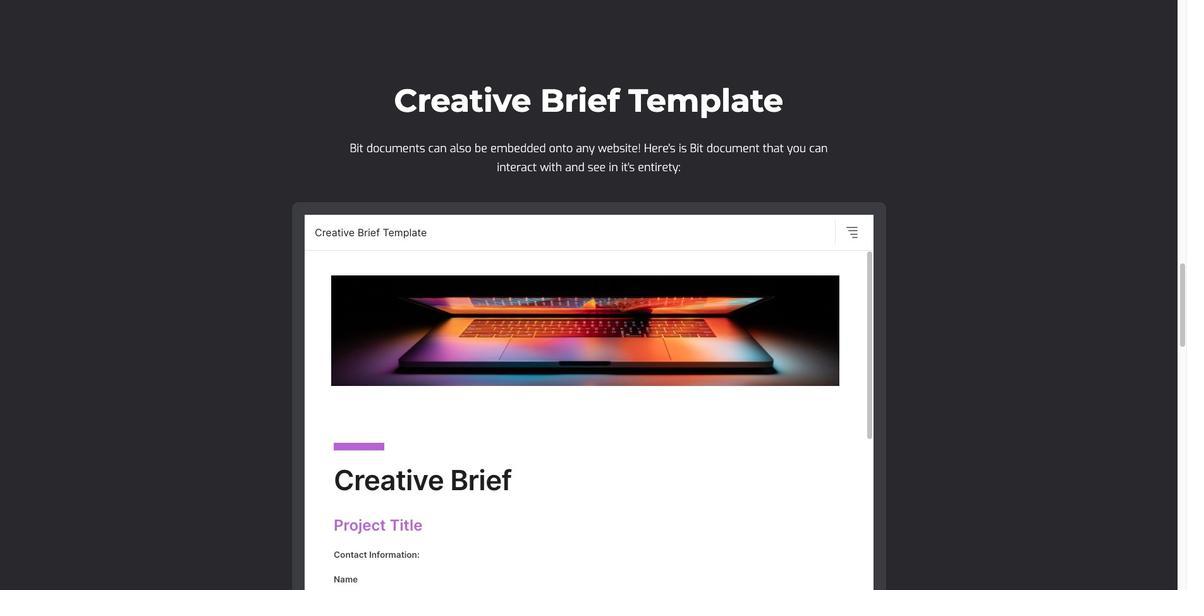 Task type: locate. For each thing, give the bounding box(es) containing it.
website!
[[598, 141, 641, 156]]

creative
[[394, 82, 532, 120]]

you
[[787, 141, 807, 156]]

onto
[[549, 141, 573, 156]]

0 horizontal spatial bit
[[350, 141, 364, 156]]

see
[[588, 160, 606, 175]]

embedded
[[491, 141, 546, 156]]

interact
[[497, 160, 537, 175]]

bit
[[350, 141, 364, 156], [690, 141, 704, 156]]

can
[[429, 141, 447, 156], [810, 141, 828, 156]]

can left also on the left of the page
[[429, 141, 447, 156]]

any
[[576, 141, 595, 156]]

1 horizontal spatial can
[[810, 141, 828, 156]]

0 horizontal spatial can
[[429, 141, 447, 156]]

template
[[629, 82, 784, 120]]

and
[[566, 160, 585, 175]]

bit right is
[[690, 141, 704, 156]]

1 bit from the left
[[350, 141, 364, 156]]

be
[[475, 141, 488, 156]]

document
[[707, 141, 760, 156]]

can right you
[[810, 141, 828, 156]]

bit left documents
[[350, 141, 364, 156]]

1 horizontal spatial bit
[[690, 141, 704, 156]]

documents
[[367, 141, 425, 156]]

creative brief template
[[394, 82, 784, 120]]



Task type: describe. For each thing, give the bounding box(es) containing it.
brief
[[541, 82, 620, 120]]

with
[[540, 160, 562, 175]]

also
[[450, 141, 472, 156]]

bit documents can also be embedded onto any website! here's is bit document that you can interact with and see in it's entirety:
[[350, 141, 828, 175]]

it's
[[622, 160, 635, 175]]

2 bit from the left
[[690, 141, 704, 156]]

is
[[679, 141, 687, 156]]

entirety:
[[638, 160, 681, 175]]

2 can from the left
[[810, 141, 828, 156]]

here's
[[644, 141, 676, 156]]

1 can from the left
[[429, 141, 447, 156]]

in
[[609, 160, 618, 175]]

that
[[763, 141, 784, 156]]



